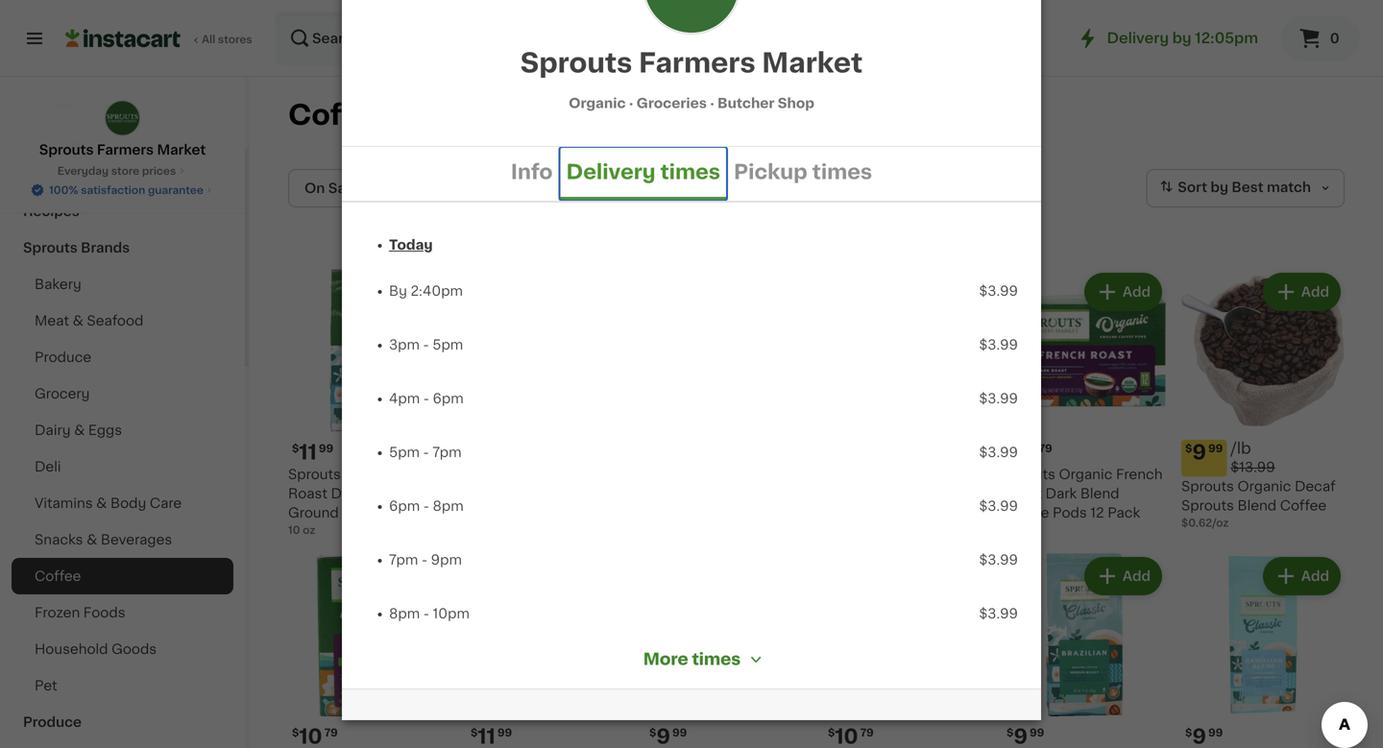 Task type: vqa. For each thing, say whether or not it's contained in the screenshot.
PRODUCE link
yes



Task type: describe. For each thing, give the bounding box(es) containing it.
0
[[1330, 32, 1340, 45]]

care
[[150, 497, 182, 510]]

$3.99 for 6pm
[[979, 392, 1018, 405]]

$3.99 for 5pm
[[979, 338, 1018, 352]]

12:05pm
[[1195, 31, 1259, 45]]

0 horizontal spatial 79
[[324, 728, 338, 738]]

pickup times tab
[[727, 147, 879, 201]]

snacks & beverages
[[35, 533, 172, 547]]

sprouts brands
[[23, 241, 130, 255]]

coffee inside coffee link
[[35, 570, 81, 583]]

organic left "groceries"
[[569, 97, 626, 110]]

info
[[511, 162, 553, 182]]

on sale
[[305, 182, 358, 195]]

0 horizontal spatial 7pm
[[389, 553, 418, 567]]

- for 6pm
[[423, 392, 429, 405]]

eggs
[[88, 424, 122, 437]]

by
[[389, 284, 407, 298]]

vitamins & body care link
[[12, 485, 233, 522]]

7pm - 9pm
[[389, 553, 462, 567]]

$ inside $ 9 99 /lb $13.99 sprouts organic decaf sprouts blend coffee $0.62/oz
[[1186, 443, 1193, 454]]

2:40pm
[[411, 284, 463, 298]]

on
[[305, 182, 325, 195]]

delivery by 12:05pm
[[1107, 31, 1259, 45]]

3pm
[[389, 338, 420, 352]]

tab list containing info
[[342, 147, 1041, 201]]

sprouts inside sprouts organic french roast dark blend coffee pods 12 pack
[[1003, 468, 1056, 481]]

today
[[389, 238, 433, 252]]

household goods
[[35, 643, 157, 656]]

meat & seafood link
[[12, 303, 233, 339]]

$13.99
[[1231, 461, 1276, 474]]

coffee inside $ 9 99 /lb $13.99 sprouts organic decaf sprouts blend coffee $0.62/oz
[[1280, 499, 1327, 512]]

$0.62/oz
[[1182, 518, 1229, 528]]

/lb
[[1231, 441, 1252, 456]]

coffee inside sprouts organic french roast dark blend ground coffee 10 oz
[[342, 506, 389, 520]]

dark for coffee
[[331, 487, 362, 501]]

dark for pods
[[1046, 487, 1077, 501]]

$3.99 for 8pm
[[979, 500, 1018, 513]]

delivery for delivery by 12:05pm
[[1107, 31, 1169, 45]]

by 2:40pm
[[389, 284, 463, 298]]

pickup times
[[734, 162, 873, 182]]

2 $ 9 99 from the left
[[1007, 727, 1045, 747]]

1 vertical spatial 6pm
[[389, 500, 420, 513]]

grocery
[[35, 387, 90, 401]]

$9.99 per pound original price: $13.99 element
[[1182, 440, 1345, 477]]

$ 9 99 /lb $13.99 sprouts organic decaf sprouts blend coffee $0.62/oz
[[1182, 441, 1336, 528]]

pickup
[[734, 162, 808, 182]]

1 $3.99 from the top
[[979, 284, 1018, 298]]

times for pickup
[[812, 162, 873, 182]]

1 vertical spatial 5pm
[[389, 446, 420, 459]]

household
[[35, 643, 108, 656]]

& for vitamins
[[96, 497, 107, 510]]

prices
[[142, 166, 176, 176]]

1 horizontal spatial 7pm
[[433, 446, 462, 459]]

shop
[[778, 97, 815, 110]]

pet
[[35, 679, 57, 693]]

$ inside product group
[[292, 443, 299, 454]]

lists
[[54, 136, 87, 150]]

household goods link
[[12, 631, 233, 668]]

guarantee
[[148, 185, 204, 196]]

deli link
[[12, 449, 233, 485]]

frozen foods
[[35, 606, 125, 620]]

everyday
[[57, 166, 109, 176]]

3pm - 5pm
[[389, 338, 463, 352]]

more
[[644, 652, 689, 668]]

by
[[1173, 31, 1192, 45]]

100% satisfaction guarantee button
[[30, 179, 215, 198]]

dairy & eggs link
[[12, 412, 233, 449]]

satisfaction
[[81, 185, 145, 196]]

pack
[[1108, 506, 1141, 520]]

brands
[[81, 241, 130, 255]]

10 inside sprouts organic french roast dark blend ground coffee 10 oz
[[288, 525, 300, 536]]

delivery times
[[566, 162, 721, 182]]

delivery by 12:05pm link
[[1077, 27, 1259, 50]]

$ 11 99 inside product group
[[292, 442, 334, 463]]

dairy
[[35, 424, 71, 437]]

- for 9pm
[[422, 553, 428, 567]]

pet link
[[12, 668, 233, 704]]

recipes
[[23, 205, 80, 218]]

vitamins
[[35, 497, 93, 510]]

1 horizontal spatial $ 10 79
[[828, 727, 874, 747]]

product group containing 11
[[288, 269, 452, 538]]

recipes link
[[12, 193, 233, 230]]

frozen
[[35, 606, 80, 620]]

- for 7pm
[[423, 446, 429, 459]]

2 horizontal spatial $ 10 79
[[1007, 442, 1053, 463]]

100%
[[49, 185, 78, 196]]

grocery link
[[12, 376, 233, 412]]

0 horizontal spatial sprouts farmers market
[[39, 143, 206, 157]]

more times 
[[644, 652, 764, 668]]

foods
[[83, 606, 125, 620]]

6pm - 8pm
[[389, 500, 464, 513]]

oz
[[303, 525, 315, 536]]

buy it again link
[[12, 86, 233, 124]]

10pm
[[433, 607, 470, 621]]

butcher
[[718, 97, 775, 110]]

9 inside $ 9 99 /lb $13.99 sprouts organic decaf sprouts blend coffee $0.62/oz
[[1193, 442, 1207, 463]]

0 vertical spatial farmers
[[639, 50, 756, 76]]

blend for coffee
[[366, 487, 405, 501]]

everyday store prices
[[57, 166, 176, 176]]

1 · from the left
[[629, 97, 634, 110]]

roast for coffee
[[1003, 487, 1042, 501]]

coffee link
[[12, 558, 233, 595]]

buy it again
[[54, 98, 135, 111]]

snacks
[[35, 533, 83, 547]]

goods
[[112, 643, 157, 656]]

meat
[[35, 314, 69, 328]]

5pm - 7pm
[[389, 446, 462, 459]]

again
[[97, 98, 135, 111]]

sprouts organic french roast dark blend coffee pods 12 pack
[[1003, 468, 1163, 520]]

1 vertical spatial 11
[[478, 727, 496, 747]]

buy
[[54, 98, 81, 111]]

french for sprouts organic french roast dark blend ground coffee 10 oz
[[402, 468, 448, 481]]

all stores link
[[65, 12, 254, 65]]

organic inside sprouts organic french roast dark blend ground coffee 10 oz
[[344, 468, 398, 481]]

instacart logo image
[[65, 27, 181, 50]]



Task type: locate. For each thing, give the bounding box(es) containing it.
4pm - 6pm
[[389, 392, 464, 405]]

8pm left 10pm
[[389, 607, 420, 621]]

- for 8pm
[[423, 500, 429, 513]]

3 $ 9 99 from the left
[[1186, 727, 1223, 747]]

sprouts farmers market up the organic · groceries · butcher shop
[[520, 50, 863, 76]]

0 horizontal spatial $ 11 99
[[292, 442, 334, 463]]

1 vertical spatial produce
[[23, 716, 82, 729]]

0 horizontal spatial 11
[[299, 442, 317, 463]]

blend up 12
[[1081, 487, 1120, 501]]

times
[[661, 162, 721, 182], [812, 162, 873, 182], [692, 652, 741, 668]]

1 vertical spatial delivery
[[566, 162, 656, 182]]

blend down '$13.99'
[[1238, 499, 1277, 512]]

produce link
[[12, 339, 233, 376], [12, 704, 233, 741]]

french for sprouts organic french roast dark blend coffee pods 12 pack
[[1116, 468, 1163, 481]]

0 vertical spatial produce link
[[12, 339, 233, 376]]

0 horizontal spatial ·
[[629, 97, 634, 110]]

sprouts
[[520, 50, 633, 76], [39, 143, 94, 157], [23, 241, 78, 255], [288, 468, 341, 481], [1003, 468, 1056, 481], [1182, 480, 1234, 493], [1182, 499, 1234, 512]]

7pm
[[433, 446, 462, 459], [389, 553, 418, 567]]

- right the '4pm'
[[423, 392, 429, 405]]

product group
[[288, 269, 452, 538], [824, 269, 988, 538], [1003, 269, 1166, 538], [1182, 269, 1345, 531], [288, 553, 452, 748], [824, 553, 988, 748], [1003, 553, 1166, 748], [1182, 553, 1345, 748]]

stores
[[218, 34, 252, 45]]

blend inside sprouts organic french roast dark blend coffee pods 12 pack
[[1081, 487, 1120, 501]]

9
[[1193, 442, 1207, 463], [657, 727, 671, 747], [1014, 727, 1028, 747], [1193, 727, 1207, 747]]

organic down 5pm - 7pm
[[344, 468, 398, 481]]

1 vertical spatial farmers
[[97, 143, 154, 157]]

6pm
[[433, 392, 464, 405], [389, 500, 420, 513]]

10
[[1014, 442, 1037, 463], [288, 525, 300, 536], [299, 727, 322, 747], [835, 727, 859, 747]]

&
[[73, 314, 83, 328], [74, 424, 85, 437], [96, 497, 107, 510], [87, 533, 97, 547]]

79
[[1039, 443, 1053, 454], [324, 728, 338, 738], [860, 728, 874, 738]]

1 horizontal spatial blend
[[1081, 487, 1120, 501]]

- right 3pm
[[423, 338, 429, 352]]

roast inside sprouts organic french roast dark blend coffee pods 12 pack
[[1003, 487, 1042, 501]]

None search field
[[275, 12, 727, 65]]

coffee right ground
[[342, 506, 389, 520]]

delivery left by
[[1107, 31, 1169, 45]]

0 horizontal spatial 8pm
[[389, 607, 420, 621]]

& inside dairy & eggs link
[[74, 424, 85, 437]]

1 horizontal spatial 5pm
[[433, 338, 463, 352]]

french inside sprouts organic french roast dark blend coffee pods 12 pack
[[1116, 468, 1163, 481]]

times inside more times 
[[692, 652, 741, 668]]

100% satisfaction guarantee
[[49, 185, 204, 196]]

12
[[1091, 506, 1105, 520]]

11 inside product group
[[299, 442, 317, 463]]

$ 11 99
[[292, 442, 334, 463], [471, 727, 512, 747]]

vitamins & body care
[[35, 497, 182, 510]]

- for 5pm
[[423, 338, 429, 352]]

0 vertical spatial delivery
[[1107, 31, 1169, 45]]

7pm left 9pm
[[389, 553, 418, 567]]

·
[[629, 97, 634, 110], [710, 97, 715, 110]]

8pm up 9pm
[[433, 500, 464, 513]]

0 horizontal spatial farmers
[[97, 143, 154, 157]]

1 horizontal spatial dark
[[1046, 487, 1077, 501]]

tab list
[[342, 147, 1041, 201]]

7pm down 4pm - 6pm
[[433, 446, 462, 459]]

0 vertical spatial 5pm
[[433, 338, 463, 352]]

-
[[423, 338, 429, 352], [423, 392, 429, 405], [423, 446, 429, 459], [423, 500, 429, 513], [422, 553, 428, 567], [423, 607, 429, 621]]

1 horizontal spatial 8pm
[[433, 500, 464, 513]]

french inside sprouts organic french roast dark blend ground coffee 10 oz
[[402, 468, 448, 481]]

0 horizontal spatial delivery
[[566, 162, 656, 182]]

delivery for delivery times
[[566, 162, 656, 182]]

0 horizontal spatial market
[[157, 143, 206, 157]]

produce link for recipes
[[12, 704, 233, 741]]

0 horizontal spatial roast
[[288, 487, 328, 501]]

0 vertical spatial 8pm
[[433, 500, 464, 513]]

sprouts farmers market logo image
[[104, 100, 141, 136]]

roast
[[288, 487, 328, 501], [1003, 487, 1042, 501]]

snacks & beverages link
[[12, 522, 233, 558]]

french down 5pm - 7pm
[[402, 468, 448, 481]]

1 vertical spatial 8pm
[[389, 607, 420, 621]]

all stores
[[202, 34, 252, 45]]

coffee down decaf
[[1280, 499, 1327, 512]]

organic inside sprouts organic french roast dark blend coffee pods 12 pack
[[1059, 468, 1113, 481]]

lists link
[[12, 124, 233, 162]]

1 vertical spatial market
[[157, 143, 206, 157]]

add
[[408, 285, 436, 299], [1123, 285, 1151, 299], [1302, 285, 1330, 299], [1123, 570, 1151, 583], [1302, 570, 1330, 583]]

0 horizontal spatial $ 9 99
[[649, 727, 687, 747]]

0 horizontal spatial $ 10 79
[[292, 727, 338, 747]]

· left "groceries"
[[629, 97, 634, 110]]

1 vertical spatial $ 11 99
[[471, 727, 512, 747]]

1 horizontal spatial roast
[[1003, 487, 1042, 501]]

pods
[[1053, 506, 1087, 520]]

delivery inside tab
[[566, 162, 656, 182]]

0 horizontal spatial 6pm
[[389, 500, 420, 513]]

2 horizontal spatial $ 9 99
[[1186, 727, 1223, 747]]

times for more
[[692, 652, 741, 668]]

organic · groceries · butcher shop
[[569, 97, 815, 110]]

1 horizontal spatial delivery
[[1107, 31, 1169, 45]]

1 horizontal spatial $ 9 99
[[1007, 727, 1045, 747]]

all
[[202, 34, 215, 45]]

1 horizontal spatial 6pm
[[433, 392, 464, 405]]

2 horizontal spatial 79
[[1039, 443, 1053, 454]]

1 dark from the left
[[331, 487, 362, 501]]

dark inside sprouts organic french roast dark blend coffee pods 12 pack
[[1046, 487, 1077, 501]]

roast inside sprouts organic french roast dark blend ground coffee 10 oz
[[288, 487, 328, 501]]

sprouts inside sprouts organic french roast dark blend ground coffee 10 oz
[[288, 468, 341, 481]]

organic down '$13.99'
[[1238, 480, 1292, 493]]

6 $3.99 from the top
[[979, 553, 1018, 567]]

& left eggs
[[74, 424, 85, 437]]

store
[[111, 166, 140, 176]]

0 vertical spatial market
[[762, 50, 863, 76]]

service type group
[[752, 19, 923, 58]]

info tab
[[504, 147, 560, 201]]

· left butcher
[[710, 97, 715, 110]]

& left the body
[[96, 497, 107, 510]]

dark
[[331, 487, 362, 501], [1046, 487, 1077, 501]]

$10.79 element
[[824, 440, 988, 465]]

roast for ground
[[288, 487, 328, 501]]

coffee up 'frozen'
[[35, 570, 81, 583]]

3 $3.99 from the top
[[979, 392, 1018, 405]]

decaf
[[1295, 480, 1336, 493]]

dark up pods
[[1046, 487, 1077, 501]]

2 dark from the left
[[1046, 487, 1077, 501]]

coffee up sale at top
[[288, 101, 390, 129]]

2 produce link from the top
[[12, 704, 233, 741]]

produce for bakery
[[35, 351, 91, 364]]

- for 10pm
[[423, 607, 429, 621]]

produce for recipes
[[23, 716, 82, 729]]

delivery times tab
[[560, 147, 727, 201]]

groceries
[[637, 97, 707, 110]]

1 vertical spatial sprouts farmers market
[[39, 143, 206, 157]]

1 horizontal spatial french
[[1116, 468, 1163, 481]]

dairy & eggs
[[35, 424, 122, 437]]

produce up grocery
[[35, 351, 91, 364]]

2 french from the left
[[1116, 468, 1163, 481]]

& for meat
[[73, 314, 83, 328]]

0 vertical spatial 7pm
[[433, 446, 462, 459]]

- up 7pm - 9pm
[[423, 500, 429, 513]]

$3.99 for 7pm
[[979, 446, 1018, 459]]

1 horizontal spatial $ 11 99
[[471, 727, 512, 747]]

times for delivery
[[661, 162, 721, 182]]

0 horizontal spatial dark
[[331, 487, 362, 501]]

sprouts organic french roast dark blend ground coffee 10 oz
[[288, 468, 448, 536]]

farmers up store
[[97, 143, 154, 157]]

everyday store prices link
[[57, 163, 188, 179]]

times down the organic · groceries · butcher shop
[[661, 162, 721, 182]]

1 horizontal spatial farmers
[[639, 50, 756, 76]]

produce link down household goods link
[[12, 704, 233, 741]]

delivery
[[1107, 31, 1169, 45], [566, 162, 656, 182]]

& for dairy
[[74, 424, 85, 437]]

farmers
[[639, 50, 756, 76], [97, 143, 154, 157]]

& right meat
[[73, 314, 83, 328]]

1 horizontal spatial market
[[762, 50, 863, 76]]

4 $3.99 from the top
[[979, 446, 1018, 459]]

2 horizontal spatial blend
[[1238, 499, 1277, 512]]

99 inside product group
[[319, 443, 334, 454]]

& inside meat & seafood link
[[73, 314, 83, 328]]

produce link down seafood
[[12, 339, 233, 376]]

sale
[[328, 182, 358, 195]]

$3.99 for 9pm
[[979, 553, 1018, 567]]

produce down the pet
[[23, 716, 82, 729]]

on sale button
[[288, 169, 374, 208]]

body
[[110, 497, 146, 510]]

bakery
[[35, 278, 81, 291]]

& right snacks
[[87, 533, 97, 547]]

farmers up the organic · groceries · butcher shop
[[639, 50, 756, 76]]

dark up ground
[[331, 487, 362, 501]]

0 horizontal spatial 5pm
[[389, 446, 420, 459]]

times left 
[[692, 652, 741, 668]]

1 french from the left
[[402, 468, 448, 481]]

1 horizontal spatial sprouts farmers market
[[520, 50, 863, 76]]

1 $ 9 99 from the left
[[649, 727, 687, 747]]

0 horizontal spatial french
[[402, 468, 448, 481]]

0 button
[[1282, 15, 1360, 61]]

7 $3.99 from the top
[[979, 607, 1018, 621]]


[[749, 652, 764, 668]]

sprouts brands link
[[12, 230, 233, 266]]

99 inside $ 9 99 /lb $13.99 sprouts organic decaf sprouts blend coffee $0.62/oz
[[1209, 443, 1223, 454]]

2 · from the left
[[710, 97, 715, 110]]

5pm down the '4pm'
[[389, 446, 420, 459]]

99
[[319, 443, 334, 454], [1209, 443, 1223, 454], [498, 728, 512, 738], [673, 728, 687, 738], [1030, 728, 1045, 738], [1209, 728, 1223, 738]]

2 roast from the left
[[1003, 487, 1042, 501]]

blend down 5pm - 7pm
[[366, 487, 405, 501]]

dark inside sprouts organic french roast dark blend ground coffee 10 oz
[[331, 487, 362, 501]]

2 $3.99 from the top
[[979, 338, 1018, 352]]

0 vertical spatial $ 11 99
[[292, 442, 334, 463]]

market up prices
[[157, 143, 206, 157]]

6pm right the '4pm'
[[433, 392, 464, 405]]

organic up 12
[[1059, 468, 1113, 481]]

$ 9 99
[[649, 727, 687, 747], [1007, 727, 1045, 747], [1186, 727, 1223, 747]]

0 vertical spatial 6pm
[[433, 392, 464, 405]]

coffee
[[288, 101, 390, 129], [1280, 499, 1327, 512], [342, 506, 389, 520], [1003, 506, 1050, 520], [35, 570, 81, 583]]

frozen foods link
[[12, 595, 233, 631]]

1 vertical spatial produce link
[[12, 704, 233, 741]]

blend for pods
[[1081, 487, 1120, 501]]

blend inside $ 9 99 /lb $13.99 sprouts organic decaf sprouts blend coffee $0.62/oz
[[1238, 499, 1277, 512]]

blend inside sprouts organic french roast dark blend ground coffee 10 oz
[[366, 487, 405, 501]]

$3.99
[[979, 284, 1018, 298], [979, 338, 1018, 352], [979, 392, 1018, 405], [979, 446, 1018, 459], [979, 500, 1018, 513], [979, 553, 1018, 567], [979, 607, 1018, 621]]

market up shop
[[762, 50, 863, 76]]

5pm right 3pm
[[433, 338, 463, 352]]

organic inside $ 9 99 /lb $13.99 sprouts organic decaf sprouts blend coffee $0.62/oz
[[1238, 480, 1292, 493]]

1 roast from the left
[[288, 487, 328, 501]]

0 vertical spatial 11
[[299, 442, 317, 463]]

bakery link
[[12, 266, 233, 303]]

0 vertical spatial sprouts farmers market
[[520, 50, 863, 76]]

- left 9pm
[[422, 553, 428, 567]]

delivery right the info
[[566, 162, 656, 182]]

french up pack
[[1116, 468, 1163, 481]]

seafood
[[87, 314, 143, 328]]

$ 10 79
[[1007, 442, 1053, 463], [292, 727, 338, 747], [828, 727, 874, 747]]

beverages
[[101, 533, 172, 547]]

0 horizontal spatial blend
[[366, 487, 405, 501]]

times right pickup
[[812, 162, 873, 182]]

5 $3.99 from the top
[[979, 500, 1018, 513]]

ground
[[288, 506, 339, 520]]

market
[[762, 50, 863, 76], [157, 143, 206, 157]]

coffee inside sprouts organic french roast dark blend coffee pods 12 pack
[[1003, 506, 1050, 520]]

$3.99 for 10pm
[[979, 607, 1018, 621]]

- left 10pm
[[423, 607, 429, 621]]

produce link for bakery
[[12, 339, 233, 376]]

sprouts farmers market up everyday store prices link
[[39, 143, 206, 157]]

1 horizontal spatial 79
[[860, 728, 874, 738]]

4pm
[[389, 392, 420, 405]]

deli
[[35, 460, 61, 474]]

coffee left pods
[[1003, 506, 1050, 520]]

9pm
[[431, 553, 462, 567]]

5pm
[[433, 338, 463, 352], [389, 446, 420, 459]]

8pm - 10pm
[[389, 607, 470, 621]]

add inside product group
[[408, 285, 436, 299]]

1 vertical spatial 7pm
[[389, 553, 418, 567]]

1 horizontal spatial ·
[[710, 97, 715, 110]]

& inside snacks & beverages link
[[87, 533, 97, 547]]

& for snacks
[[87, 533, 97, 547]]

1 produce link from the top
[[12, 339, 233, 376]]

6pm down 5pm - 7pm
[[389, 500, 420, 513]]

0 vertical spatial produce
[[35, 351, 91, 364]]

& inside vitamins & body care link
[[96, 497, 107, 510]]

- up the 6pm - 8pm
[[423, 446, 429, 459]]

1 horizontal spatial 11
[[478, 727, 496, 747]]



